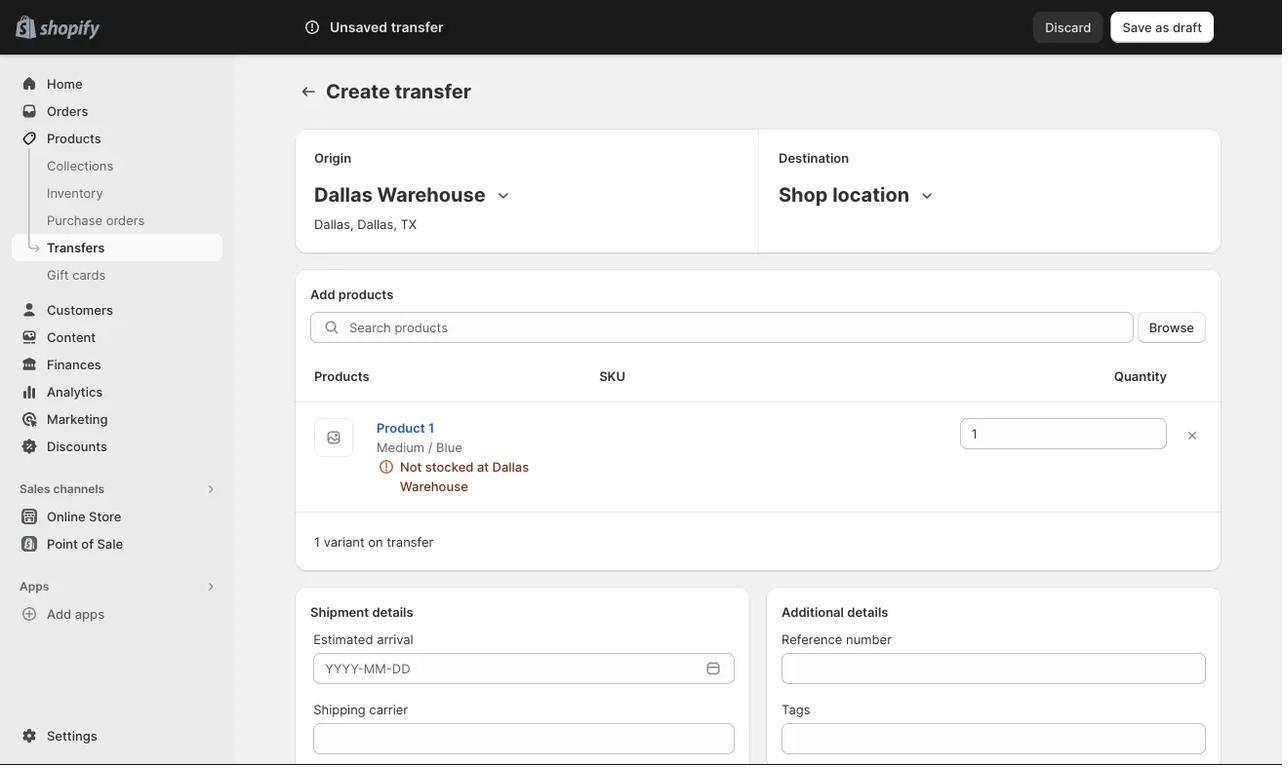 Task type: describe. For each thing, give the bounding box(es) containing it.
home link
[[12, 70, 222, 98]]

home
[[47, 76, 83, 91]]

orders link
[[12, 98, 222, 125]]

shipment details
[[310, 605, 413, 620]]

add apps button
[[12, 601, 222, 628]]

shop location button
[[775, 180, 941, 211]]

marketing link
[[12, 406, 222, 433]]

sales channels button
[[12, 476, 222, 504]]

2 dallas, from the left
[[357, 217, 397, 232]]

at
[[477, 460, 489, 475]]

point of sale
[[47, 537, 123, 552]]

dallas, dallas, tx
[[314, 217, 417, 232]]

transfer for create transfer
[[395, 80, 471, 103]]

inventory link
[[12, 180, 222, 207]]

1 inside product 1 medium / blue
[[428, 421, 434, 436]]

add products
[[310, 287, 394, 302]]

medium
[[377, 440, 425, 455]]

save
[[1123, 20, 1152, 35]]

online
[[47, 509, 86, 524]]

additional
[[782, 605, 844, 620]]

product 1 link
[[377, 421, 434, 436]]

marketing
[[47, 412, 108, 427]]

customers link
[[12, 297, 222, 324]]

location
[[832, 183, 910, 207]]

2 vertical spatial transfer
[[387, 535, 434, 550]]

store
[[89, 509, 121, 524]]

apps button
[[12, 574, 222, 601]]

content
[[47, 330, 96, 345]]

sale
[[97, 537, 123, 552]]

arrival
[[377, 632, 413, 647]]

collections link
[[12, 152, 222, 180]]

not
[[400, 460, 422, 475]]

of
[[81, 537, 94, 552]]

1 vertical spatial products
[[314, 369, 370, 384]]

analytics link
[[12, 379, 222, 406]]

shop
[[779, 183, 828, 207]]

transfer for unsaved transfer
[[391, 19, 443, 36]]

finances
[[47, 357, 101, 372]]

products
[[338, 287, 394, 302]]

not stocked at dallas warehouse
[[400, 460, 529, 494]]

warehouse inside dallas warehouse dropdown button
[[377, 183, 486, 207]]

create transfer
[[326, 80, 471, 103]]

dallas inside dropdown button
[[314, 183, 373, 207]]

as
[[1155, 20, 1169, 35]]

tx
[[401, 217, 417, 232]]

save as draft
[[1123, 20, 1202, 35]]

product
[[377, 421, 425, 436]]

finances link
[[12, 351, 222, 379]]

unsaved transfer
[[330, 19, 443, 36]]

analytics
[[47, 384, 103, 400]]

reference
[[782, 632, 842, 647]]

quantity
[[1114, 369, 1167, 384]]

estimated arrival
[[313, 632, 413, 647]]

purchase
[[47, 213, 103, 228]]

gift cards
[[47, 267, 106, 282]]

warehouse inside not stocked at dallas warehouse
[[400, 479, 468, 494]]

product 1 medium / blue
[[377, 421, 462, 455]]

unsaved
[[330, 19, 388, 36]]

purchase orders
[[47, 213, 145, 228]]

discard link
[[1033, 12, 1103, 43]]

apps
[[20, 580, 49, 594]]

gift
[[47, 267, 69, 282]]

online store
[[47, 509, 121, 524]]

number
[[846, 632, 892, 647]]

cards
[[72, 267, 106, 282]]

purchase orders link
[[12, 207, 222, 234]]

create
[[326, 80, 390, 103]]

orders
[[47, 103, 88, 119]]

sales
[[20, 483, 50, 497]]

discard
[[1045, 20, 1091, 35]]

save as draft button
[[1111, 12, 1214, 43]]

content link
[[12, 324, 222, 351]]

reference number
[[782, 632, 892, 647]]

collections
[[47, 158, 113, 173]]

sales channels
[[20, 483, 105, 497]]



Task type: locate. For each thing, give the bounding box(es) containing it.
1 horizontal spatial dallas,
[[357, 217, 397, 232]]

0 vertical spatial transfer
[[391, 19, 443, 36]]

discounts
[[47, 439, 107, 454]]

Estimated arrival text field
[[313, 654, 700, 685]]

gift cards link
[[12, 262, 222, 289]]

shipping
[[313, 703, 366, 718]]

channels
[[53, 483, 105, 497]]

online store button
[[0, 504, 234, 531]]

online store link
[[12, 504, 222, 531]]

shipping carrier
[[313, 703, 408, 718]]

0 vertical spatial products
[[47, 131, 101, 146]]

1 horizontal spatial 1
[[428, 421, 434, 436]]

products link
[[12, 125, 222, 152]]

transfer right unsaved at the left top
[[391, 19, 443, 36]]

0 horizontal spatial dallas,
[[314, 217, 354, 232]]

apps
[[75, 607, 105, 622]]

transfers link
[[12, 234, 222, 262]]

settings link
[[12, 723, 222, 750]]

on
[[368, 535, 383, 550]]

browse
[[1149, 320, 1194, 335]]

orders
[[106, 213, 145, 228]]

transfers
[[47, 240, 105, 255]]

1 vertical spatial dallas
[[492, 460, 529, 475]]

1 vertical spatial transfer
[[395, 80, 471, 103]]

browse button
[[1138, 312, 1206, 343]]

carrier
[[369, 703, 408, 718]]

stocked
[[425, 460, 474, 475]]

0 vertical spatial add
[[310, 287, 335, 302]]

1 variant on transfer
[[314, 535, 434, 550]]

add left products
[[310, 287, 335, 302]]

1 left 'variant'
[[314, 535, 320, 550]]

1 details from the left
[[372, 605, 413, 620]]

dallas
[[314, 183, 373, 207], [492, 460, 529, 475]]

sku
[[599, 369, 625, 384]]

dallas, down origin
[[314, 217, 354, 232]]

additional details
[[782, 605, 888, 620]]

dallas warehouse
[[314, 183, 486, 207]]

1 up '/'
[[428, 421, 434, 436]]

0 horizontal spatial 1
[[314, 535, 320, 550]]

0 horizontal spatial products
[[47, 131, 101, 146]]

add apps
[[47, 607, 105, 622]]

transfer down search
[[395, 80, 471, 103]]

variant
[[324, 535, 365, 550]]

dallas right at
[[492, 460, 529, 475]]

1 horizontal spatial details
[[847, 605, 888, 620]]

products down add products
[[314, 369, 370, 384]]

blue
[[436, 440, 462, 455]]

1 dallas, from the left
[[314, 217, 354, 232]]

tags
[[782, 703, 810, 718]]

1 horizontal spatial products
[[314, 369, 370, 384]]

shopify image
[[39, 20, 100, 39]]

search
[[390, 20, 432, 35]]

search button
[[358, 12, 924, 43]]

1 vertical spatial warehouse
[[400, 479, 468, 494]]

0 horizontal spatial details
[[372, 605, 413, 620]]

settings
[[47, 729, 97, 744]]

add for add products
[[310, 287, 335, 302]]

dallas inside not stocked at dallas warehouse
[[492, 460, 529, 475]]

warehouse down stocked
[[400, 479, 468, 494]]

add
[[310, 287, 335, 302], [47, 607, 71, 622]]

add left the apps
[[47, 607, 71, 622]]

add for add apps
[[47, 607, 71, 622]]

products up collections
[[47, 131, 101, 146]]

estimated
[[313, 632, 373, 647]]

1
[[428, 421, 434, 436], [314, 535, 320, 550]]

transfer right on
[[387, 535, 434, 550]]

add inside add apps button
[[47, 607, 71, 622]]

1 horizontal spatial dallas
[[492, 460, 529, 475]]

point of sale button
[[0, 531, 234, 558]]

shop location
[[779, 183, 910, 207]]

1 horizontal spatial add
[[310, 287, 335, 302]]

/
[[428, 440, 433, 455]]

0 vertical spatial 1
[[428, 421, 434, 436]]

point of sale link
[[12, 531, 222, 558]]

dallas,
[[314, 217, 354, 232], [357, 217, 397, 232]]

details up arrival
[[372, 605, 413, 620]]

destination
[[779, 150, 849, 165]]

dallas, left "tx"
[[357, 217, 397, 232]]

0 vertical spatial dallas
[[314, 183, 373, 207]]

0 vertical spatial warehouse
[[377, 183, 486, 207]]

Reference number text field
[[782, 654, 1206, 685]]

2 details from the left
[[847, 605, 888, 620]]

products
[[47, 131, 101, 146], [314, 369, 370, 384]]

Tags text field
[[782, 724, 1206, 755]]

discounts link
[[12, 433, 222, 461]]

warehouse up "tx"
[[377, 183, 486, 207]]

details for additional details
[[847, 605, 888, 620]]

1 vertical spatial add
[[47, 607, 71, 622]]

Search products text field
[[349, 312, 1134, 343]]

0 horizontal spatial dallas
[[314, 183, 373, 207]]

point
[[47, 537, 78, 552]]

dallas up 'dallas, dallas, tx'
[[314, 183, 373, 207]]

details up the 'number'
[[847, 605, 888, 620]]

warehouse
[[377, 183, 486, 207], [400, 479, 468, 494]]

details
[[372, 605, 413, 620], [847, 605, 888, 620]]

1 vertical spatial 1
[[314, 535, 320, 550]]

Shipping carrier text field
[[313, 724, 735, 755]]

None number field
[[960, 419, 1138, 450]]

origin
[[314, 150, 351, 165]]

shipment
[[310, 605, 369, 620]]

dallas warehouse button
[[310, 180, 517, 211]]

transfer
[[391, 19, 443, 36], [395, 80, 471, 103], [387, 535, 434, 550]]

0 horizontal spatial add
[[47, 607, 71, 622]]

inventory
[[47, 185, 103, 201]]

details for shipment details
[[372, 605, 413, 620]]

customers
[[47, 302, 113, 318]]



Task type: vqa. For each thing, say whether or not it's contained in the screenshot.
Shipment details details
yes



